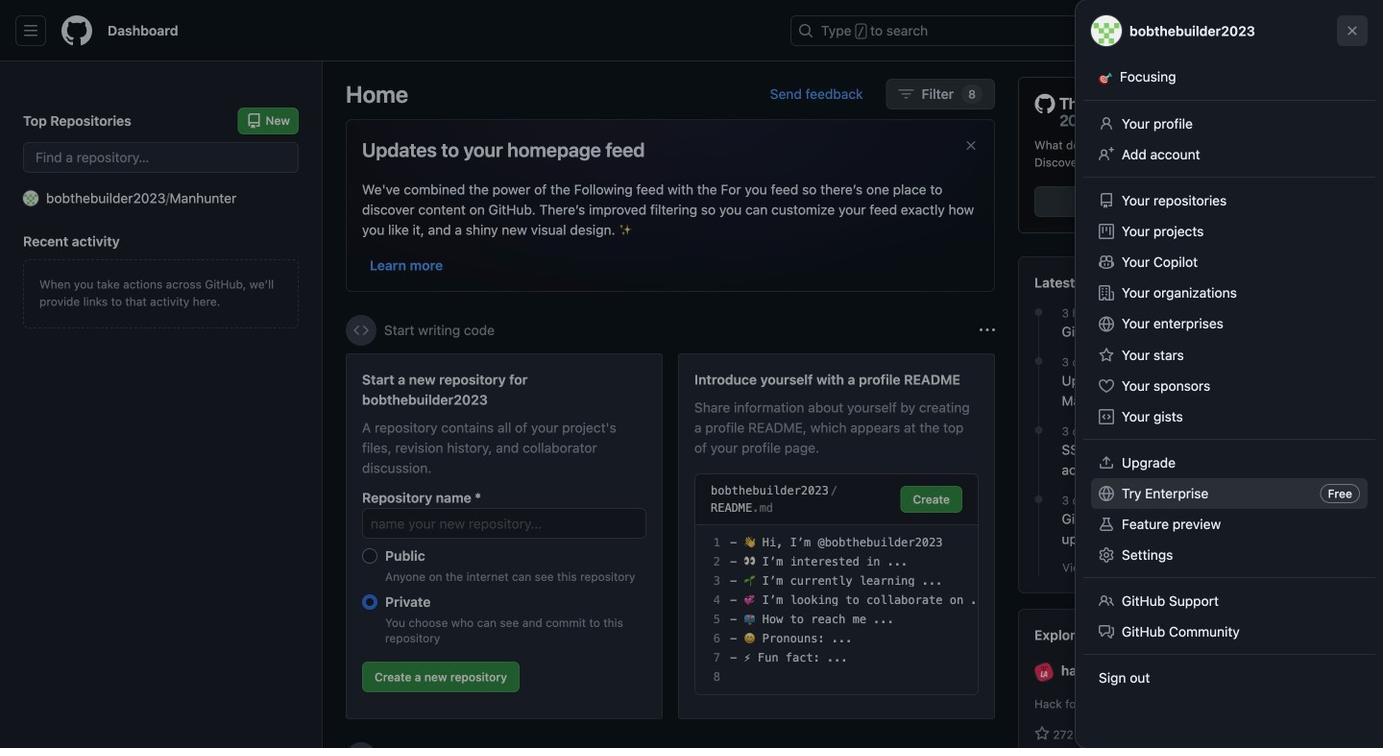 Task type: vqa. For each thing, say whether or not it's contained in the screenshot.
the left or
no



Task type: describe. For each thing, give the bounding box(es) containing it.
account element
[[0, 62, 323, 749]]

command palette image
[[1104, 23, 1120, 38]]

homepage image
[[62, 15, 92, 46]]

explore repositories navigation
[[1019, 609, 1361, 749]]

plus image
[[1164, 23, 1179, 38]]

1 dot fill image from the top
[[1032, 305, 1047, 320]]

star image
[[1035, 727, 1050, 742]]



Task type: locate. For each thing, give the bounding box(es) containing it.
dot fill image
[[1032, 305, 1047, 320], [1032, 354, 1047, 369], [1032, 423, 1047, 438]]

1 vertical spatial dot fill image
[[1032, 354, 1047, 369]]

dot fill image
[[1032, 492, 1047, 508]]

2 vertical spatial dot fill image
[[1032, 423, 1047, 438]]

0 vertical spatial dot fill image
[[1032, 305, 1047, 320]]

issue opened image
[[1230, 23, 1245, 38]]

explore element
[[1019, 77, 1361, 749]]

2 dot fill image from the top
[[1032, 354, 1047, 369]]

3 dot fill image from the top
[[1032, 423, 1047, 438]]

triangle down image
[[1187, 23, 1202, 38]]



